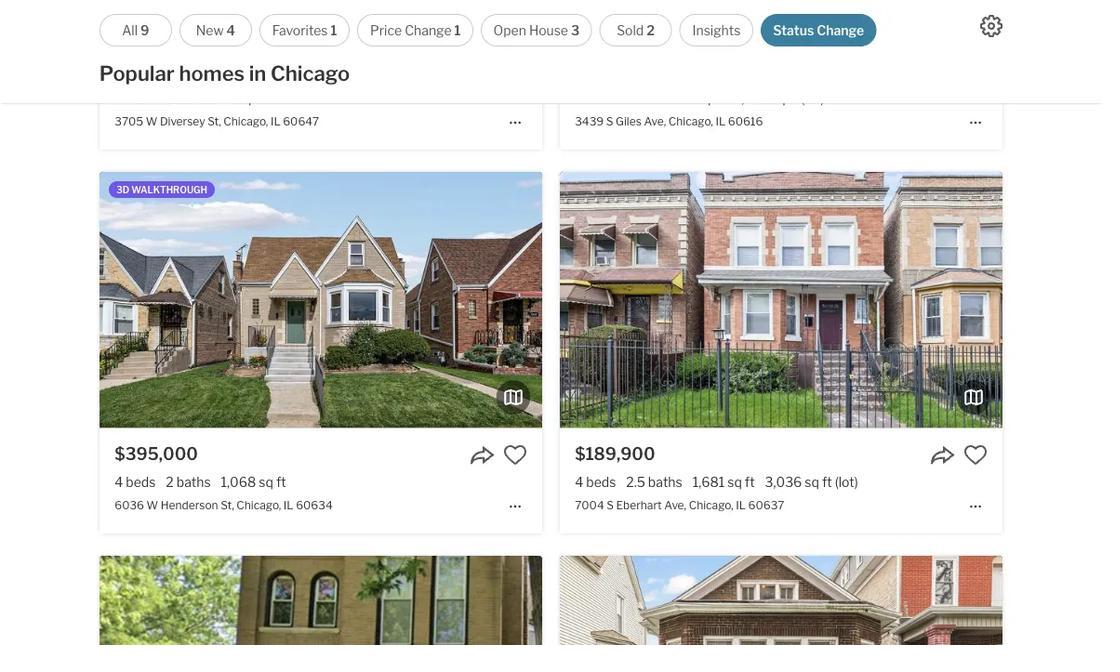 Task type: describe. For each thing, give the bounding box(es) containing it.
s for 3439
[[607, 115, 614, 128]]

status change
[[774, 22, 865, 38]]

beds right 8
[[126, 91, 156, 107]]

favorites 1
[[272, 22, 337, 38]]

1,681 sq ft
[[693, 475, 755, 491]]

2,108
[[734, 91, 769, 107]]

3 inside open house option
[[571, 22, 580, 38]]

all
[[122, 22, 138, 38]]

st, for henderson
[[221, 499, 234, 513]]

3439
[[575, 115, 604, 128]]

1 inside favorites radio
[[331, 22, 337, 38]]

ft right 2,108 at the right top of page
[[789, 91, 799, 107]]

walkthrough
[[131, 184, 208, 195]]

change for status
[[817, 22, 865, 38]]

3d walkthrough
[[117, 184, 208, 195]]

3 baths
[[166, 91, 212, 107]]

3d
[[117, 184, 130, 195]]

— sq ft for 2 baths
[[682, 91, 724, 107]]

4 up 6036
[[115, 475, 123, 491]]

0 horizontal spatial 3
[[166, 91, 175, 107]]

Insights radio
[[680, 14, 754, 47]]

favorite button image for $189,900
[[964, 444, 988, 468]]

1 vertical spatial 2 baths
[[166, 475, 211, 491]]

baths up henderson
[[177, 475, 211, 491]]

$189,900
[[575, 445, 656, 465]]

sq up 3439 s giles ave, chicago, il 60616
[[697, 91, 711, 107]]

price change 1
[[370, 22, 461, 38]]

All radio
[[99, 14, 172, 47]]

6036
[[115, 499, 144, 513]]

ave, for eberhart
[[665, 499, 687, 513]]

3439 s giles ave, chicago, il 60616
[[575, 115, 763, 128]]

$395,000
[[115, 445, 198, 465]]

sold
[[617, 22, 644, 38]]

60634
[[296, 499, 333, 513]]

8
[[115, 91, 123, 107]]

4 up 3439
[[575, 91, 584, 107]]

photo of 719 n lockwood ave, chicago, il 60644 image
[[560, 557, 1003, 646]]

(lot) for 2,108 sq ft (lot)
[[802, 91, 825, 107]]

New radio
[[179, 14, 252, 47]]

ft down in at the left top
[[254, 91, 264, 107]]

ft up '60637'
[[745, 475, 755, 491]]

Sold radio
[[600, 14, 672, 47]]

favorites
[[272, 22, 328, 38]]

Status Change radio
[[761, 14, 877, 47]]

4 beds for $395,000
[[115, 475, 156, 491]]

baths up 3439 s giles ave, chicago, il 60616
[[637, 91, 672, 107]]

1 vertical spatial 2
[[627, 91, 634, 107]]

all 9
[[122, 22, 149, 38]]

in
[[249, 61, 266, 86]]

ft left 2,108 at the right top of page
[[714, 91, 724, 107]]

1,068 sq ft
[[221, 475, 286, 491]]

popular homes in chicago
[[99, 61, 350, 86]]

Favorites radio
[[259, 14, 350, 47]]

photo of 3439 s giles ave, chicago, il 60616 image
[[560, 0, 1003, 44]]

new 4
[[196, 22, 235, 38]]

8 beds
[[115, 91, 156, 107]]

0 vertical spatial 2 baths
[[627, 91, 672, 107]]

2.5 baths
[[627, 475, 683, 491]]

2 inside sold option
[[647, 22, 655, 38]]

— for 3 baths
[[222, 91, 233, 107]]

3,036 sq ft (lot)
[[766, 475, 859, 491]]

9
[[141, 22, 149, 38]]

il for 60647
[[271, 115, 281, 128]]

sq right 1,681
[[728, 475, 742, 491]]

il for 60637
[[736, 499, 746, 513]]

change for price
[[405, 22, 452, 38]]

price
[[370, 22, 402, 38]]

chicago, for 60616
[[669, 115, 714, 128]]

baths up 7004 s eberhart ave, chicago, il 60637
[[648, 475, 683, 491]]

photo of 1655 s lawndale ave, chicago, il 60623 image
[[100, 557, 542, 646]]

Open House radio
[[481, 14, 592, 47]]

4 inside "new" option
[[227, 22, 235, 38]]

sold 2
[[617, 22, 655, 38]]

beds up 6036
[[126, 475, 156, 491]]



Task type: locate. For each thing, give the bounding box(es) containing it.
photo of 6036 w henderson st, chicago, il 60634 image
[[100, 172, 542, 429]]

ft right 3,036 at the right of page
[[823, 475, 833, 491]]

beds up 3439
[[587, 91, 616, 107]]

w right 6036
[[147, 499, 158, 513]]

il for 60616
[[716, 115, 726, 128]]

4 beds for $189,900
[[575, 475, 616, 491]]

st,
[[208, 115, 221, 128], [221, 499, 234, 513]]

beds up 7004
[[587, 475, 616, 491]]

(lot)
[[802, 91, 825, 107], [835, 475, 859, 491]]

1 horizontal spatial 3
[[571, 22, 580, 38]]

0 vertical spatial 2
[[647, 22, 655, 38]]

sq right 2,108 at the right top of page
[[772, 91, 786, 107]]

new
[[196, 22, 224, 38]]

chicago, left 60616
[[669, 115, 714, 128]]

2 favorite button image from the left
[[964, 444, 988, 468]]

eberhart
[[617, 499, 662, 513]]

— sq ft down in at the left top
[[222, 91, 264, 107]]

w right 3705
[[146, 115, 158, 128]]

insights
[[693, 22, 741, 38]]

— up 3705 w diversey st, chicago, il 60647
[[222, 91, 233, 107]]

4 beds up 3439
[[575, 91, 616, 107]]

2 — sq ft from the left
[[682, 91, 724, 107]]

house
[[529, 22, 569, 38]]

2 baths up giles
[[627, 91, 672, 107]]

sq down in at the left top
[[237, 91, 252, 107]]

open
[[494, 22, 527, 38]]

4 beds
[[575, 91, 616, 107], [115, 475, 156, 491], [575, 475, 616, 491]]

3
[[571, 22, 580, 38], [166, 91, 175, 107]]

1 1 from the left
[[331, 22, 337, 38]]

60637
[[749, 499, 785, 513]]

2 up giles
[[627, 91, 634, 107]]

0 horizontal spatial 2 baths
[[166, 475, 211, 491]]

il for 60634
[[284, 499, 294, 513]]

3 right house
[[571, 22, 580, 38]]

il left 60616
[[716, 115, 726, 128]]

1 — from the left
[[222, 91, 233, 107]]

il left '60637'
[[736, 499, 746, 513]]

change inside 'radio'
[[405, 22, 452, 38]]

ft right 1,068
[[276, 475, 286, 491]]

il left 60647
[[271, 115, 281, 128]]

chicago
[[271, 61, 350, 86]]

1 favorite button image from the left
[[503, 444, 527, 468]]

w
[[146, 115, 158, 128], [147, 499, 158, 513]]

1 change from the left
[[405, 22, 452, 38]]

(lot) for 3,036 sq ft (lot)
[[835, 475, 859, 491]]

chicago, for 60637
[[689, 499, 734, 513]]

popular
[[99, 61, 175, 86]]

$529,000
[[115, 60, 198, 81]]

0 horizontal spatial 1
[[331, 22, 337, 38]]

ave, right giles
[[644, 115, 667, 128]]

1 vertical spatial (lot)
[[835, 475, 859, 491]]

Price Change radio
[[358, 14, 474, 47]]

sq right 3,036 at the right of page
[[805, 475, 820, 491]]

1,681
[[693, 475, 725, 491]]

2 vertical spatial 2
[[166, 475, 174, 491]]

—
[[222, 91, 233, 107], [682, 91, 693, 107]]

change inside option
[[817, 22, 865, 38]]

1 right favorites at left top
[[331, 22, 337, 38]]

3,036
[[766, 475, 803, 491]]

sq
[[237, 91, 252, 107], [697, 91, 711, 107], [772, 91, 786, 107], [259, 475, 273, 491], [728, 475, 742, 491], [805, 475, 820, 491]]

1 — sq ft from the left
[[222, 91, 264, 107]]

1 horizontal spatial favorite button image
[[964, 444, 988, 468]]

chicago, for 60634
[[237, 499, 281, 513]]

homes
[[179, 61, 245, 86]]

4
[[227, 22, 235, 38], [575, 91, 584, 107], [115, 475, 123, 491], [575, 475, 584, 491]]

w for diversey
[[146, 115, 158, 128]]

st, right diversey
[[208, 115, 221, 128]]

w for henderson
[[147, 499, 158, 513]]

favorite button image
[[503, 444, 527, 468], [964, 444, 988, 468]]

1 vertical spatial 3
[[166, 91, 175, 107]]

open house 3
[[494, 22, 580, 38]]

2 1 from the left
[[455, 22, 461, 38]]

— sq ft up 3439 s giles ave, chicago, il 60616
[[682, 91, 724, 107]]

st, down 1,068
[[221, 499, 234, 513]]

— sq ft for 3 baths
[[222, 91, 264, 107]]

1,068
[[221, 475, 256, 491]]

s left giles
[[607, 115, 614, 128]]

chicago, down 1,068 sq ft
[[237, 499, 281, 513]]

sq right 1,068
[[259, 475, 273, 491]]

option group containing all
[[99, 14, 877, 47]]

0 vertical spatial st,
[[208, 115, 221, 128]]

ave, for giles
[[644, 115, 667, 128]]

4 right new
[[227, 22, 235, 38]]

1 vertical spatial w
[[147, 499, 158, 513]]

baths up diversey
[[177, 91, 212, 107]]

diversey
[[160, 115, 205, 128]]

2
[[647, 22, 655, 38], [627, 91, 634, 107], [166, 475, 174, 491]]

2 horizontal spatial 2
[[647, 22, 655, 38]]

2 right sold
[[647, 22, 655, 38]]

0 horizontal spatial (lot)
[[802, 91, 825, 107]]

henderson
[[161, 499, 218, 513]]

0 vertical spatial ave,
[[644, 115, 667, 128]]

photo of 7004 s eberhart ave, chicago, il 60637 image
[[560, 172, 1003, 429]]

0 vertical spatial w
[[146, 115, 158, 128]]

0 horizontal spatial —
[[222, 91, 233, 107]]

1 vertical spatial s
[[607, 499, 614, 513]]

favorite button checkbox
[[964, 444, 988, 468]]

2 up henderson
[[166, 475, 174, 491]]

favorite button checkbox
[[503, 444, 527, 468]]

1 horizontal spatial 1
[[455, 22, 461, 38]]

favorite button image for $395,000
[[503, 444, 527, 468]]

change right price
[[405, 22, 452, 38]]

7004 s eberhart ave, chicago, il 60637
[[575, 499, 785, 513]]

(lot) right 2,108 at the right top of page
[[802, 91, 825, 107]]

0 vertical spatial s
[[607, 115, 614, 128]]

2.5
[[627, 475, 646, 491]]

s
[[607, 115, 614, 128], [607, 499, 614, 513]]

ave, down 2.5 baths
[[665, 499, 687, 513]]

4 up 7004
[[575, 475, 584, 491]]

beds
[[126, 91, 156, 107], [587, 91, 616, 107], [126, 475, 156, 491], [587, 475, 616, 491]]

s right 7004
[[607, 499, 614, 513]]

1 vertical spatial st,
[[221, 499, 234, 513]]

— up 3439 s giles ave, chicago, il 60616
[[682, 91, 693, 107]]

s for 7004
[[607, 499, 614, 513]]

60616
[[728, 115, 763, 128]]

st, for diversey
[[208, 115, 221, 128]]

7004
[[575, 499, 605, 513]]

2 change from the left
[[817, 22, 865, 38]]

giles
[[616, 115, 642, 128]]

chicago, down 1,681
[[689, 499, 734, 513]]

4 beds up 7004
[[575, 475, 616, 491]]

1 horizontal spatial (lot)
[[835, 475, 859, 491]]

2 baths
[[627, 91, 672, 107], [166, 475, 211, 491]]

3705
[[115, 115, 143, 128]]

6036 w henderson st, chicago, il 60634
[[115, 499, 333, 513]]

1 vertical spatial ave,
[[665, 499, 687, 513]]

baths
[[177, 91, 212, 107], [637, 91, 672, 107], [177, 475, 211, 491], [648, 475, 683, 491]]

0 horizontal spatial favorite button image
[[503, 444, 527, 468]]

il left 60634
[[284, 499, 294, 513]]

1 horizontal spatial —
[[682, 91, 693, 107]]

(lot) right 3,036 at the right of page
[[835, 475, 859, 491]]

3705 w diversey st, chicago, il 60647
[[115, 115, 319, 128]]

chicago, for 60647
[[224, 115, 268, 128]]

change
[[405, 22, 452, 38], [817, 22, 865, 38]]

ft
[[254, 91, 264, 107], [714, 91, 724, 107], [789, 91, 799, 107], [276, 475, 286, 491], [745, 475, 755, 491], [823, 475, 833, 491]]

0 horizontal spatial 2
[[166, 475, 174, 491]]

1 horizontal spatial — sq ft
[[682, 91, 724, 107]]

2 baths up henderson
[[166, 475, 211, 491]]

— sq ft
[[222, 91, 264, 107], [682, 91, 724, 107]]

chicago,
[[224, 115, 268, 128], [669, 115, 714, 128], [237, 499, 281, 513], [689, 499, 734, 513]]

2,108 sq ft (lot)
[[734, 91, 825, 107]]

ave,
[[644, 115, 667, 128], [665, 499, 687, 513]]

0 horizontal spatial — sq ft
[[222, 91, 264, 107]]

1 horizontal spatial 2
[[627, 91, 634, 107]]

— for 2 baths
[[682, 91, 693, 107]]

0 vertical spatial 3
[[571, 22, 580, 38]]

1
[[331, 22, 337, 38], [455, 22, 461, 38]]

change right status
[[817, 22, 865, 38]]

2 — from the left
[[682, 91, 693, 107]]

chicago, down in at the left top
[[224, 115, 268, 128]]

3 up diversey
[[166, 91, 175, 107]]

60647
[[283, 115, 319, 128]]

status
[[774, 22, 815, 38]]

0 vertical spatial (lot)
[[802, 91, 825, 107]]

4 beds up 6036
[[115, 475, 156, 491]]

0 horizontal spatial change
[[405, 22, 452, 38]]

1 horizontal spatial change
[[817, 22, 865, 38]]

1 left open
[[455, 22, 461, 38]]

1 horizontal spatial 2 baths
[[627, 91, 672, 107]]

photo of 3705 w diversey st, chicago, il 60647 image
[[100, 0, 542, 44]]

il
[[271, 115, 281, 128], [716, 115, 726, 128], [284, 499, 294, 513], [736, 499, 746, 513]]

option group
[[99, 14, 877, 47]]

1 inside price change 'radio'
[[455, 22, 461, 38]]



Task type: vqa. For each thing, say whether or not it's contained in the screenshot.
3705 w diversey st, chicago, il 60647 in the left of the page
yes



